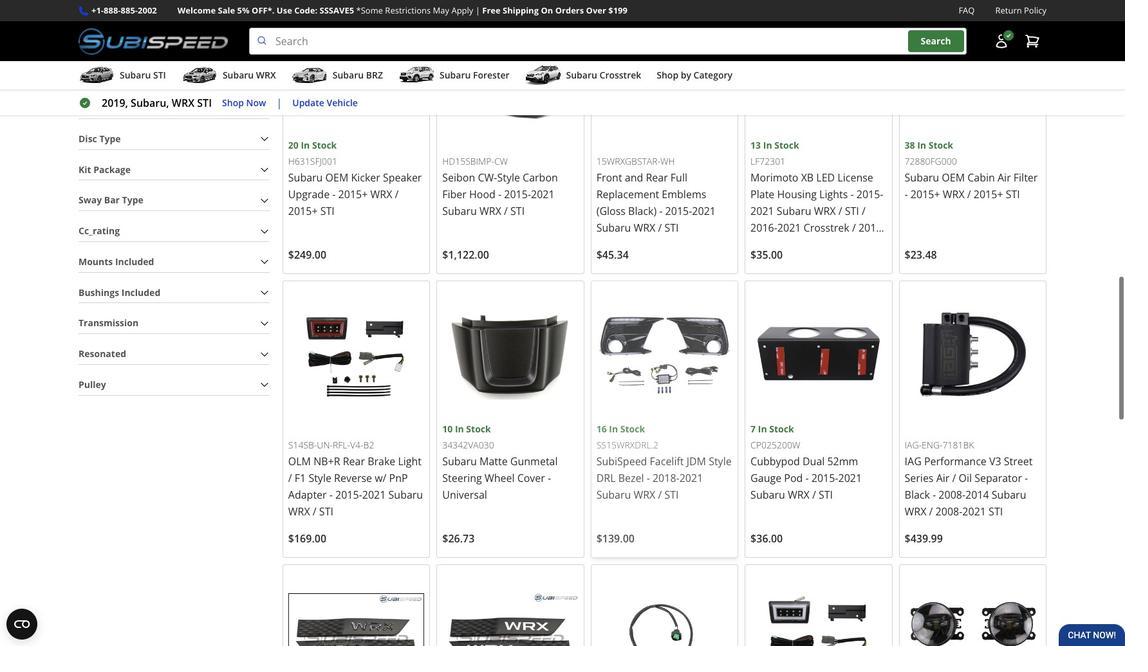 Task type: locate. For each thing, give the bounding box(es) containing it.
style inside the 16 in stock ss15wrxdrl.2 subispeed facelift jdm style drl bezel - 2018-2021 subaru wrx / sti
[[709, 455, 732, 469]]

in inside the 16 in stock ss15wrxdrl.2 subispeed facelift jdm style drl bezel - 2018-2021 subaru wrx / sti
[[609, 423, 618, 435]]

shop for shop now
[[222, 96, 244, 109]]

air down performance
[[936, 471, 950, 485]]

crosstrek down the lights
[[804, 221, 850, 235]]

sway bar type
[[79, 194, 143, 206]]

$45.34
[[596, 248, 629, 262]]

0 vertical spatial style
[[497, 170, 520, 185]]

0 vertical spatial type
[[99, 133, 121, 145]]

brz down s at the top
[[788, 271, 807, 285]]

0 horizontal spatial rear
[[343, 455, 365, 469]]

2008-
[[939, 488, 966, 502], [936, 505, 963, 519]]

in inside 10 in stock 34342va030 subaru matte gunmetal steering wheel cover - universal
[[455, 423, 464, 435]]

sti down emblems
[[665, 221, 679, 235]]

open widget image
[[6, 609, 37, 640]]

s14sb-
[[288, 439, 317, 451]]

kit package
[[79, 163, 131, 175]]

sti inside dropdown button
[[153, 69, 166, 81]]

0 vertical spatial rear
[[646, 170, 668, 185]]

shop
[[657, 69, 679, 81], [222, 96, 244, 109]]

subaru up steering
[[442, 455, 477, 469]]

in right 7
[[758, 423, 767, 435]]

0 horizontal spatial air
[[936, 471, 950, 485]]

pod
[[784, 471, 803, 485]]

on
[[541, 5, 553, 16]]

/ down speaker
[[395, 187, 399, 201]]

wrx inside the 16 in stock ss15wrxdrl.2 subispeed facelift jdm style drl bezel - 2018-2021 subaru wrx / sti
[[634, 488, 656, 502]]

1 vertical spatial air
[[936, 471, 950, 485]]

in inside 20 in stock h631sfj001 subaru oem kicker speaker upgrade - 2015+ wrx / 2015+ sti
[[301, 139, 310, 151]]

- down license
[[851, 187, 854, 201]]

2016
[[852, 237, 876, 251]]

series
[[905, 471, 934, 485]]

1 horizontal spatial shop
[[657, 69, 679, 81]]

light
[[398, 455, 422, 469]]

ss15wrxdrl.2
[[596, 439, 658, 451]]

7 in stock cp025200w cubbypod dual 52mm gauge pod - 2015-2021 subaru wrx / sti
[[751, 423, 862, 502]]

0 vertical spatial |
[[476, 5, 480, 16]]

wrx down kicker
[[370, 187, 392, 201]]

2021 down carbon
[[531, 187, 555, 201]]

2015- down reverse
[[335, 488, 362, 502]]

sti inside '38 in stock 72880fg000 subaru oem cabin air filter - 2015+ wrx / 2015+ sti'
[[1006, 187, 1020, 201]]

0 horizontal spatial brz
[[366, 69, 383, 81]]

dual
[[803, 455, 825, 469]]

subaru inside iag performance v3 street series air / oil separator - black  - 2008-2014 subaru wrx / 2008-2021 sti
[[992, 488, 1026, 502]]

subaru crosstrek
[[566, 69, 641, 81]]

oem inside 20 in stock h631sfj001 subaru oem kicker speaker upgrade - 2015+ wrx / 2015+ sti
[[325, 170, 348, 185]]

0 horizontal spatial type
[[99, 133, 121, 145]]

2015+ down 72880fg000
[[911, 187, 940, 201]]

stock up 72880fg000
[[929, 139, 953, 151]]

type right bar
[[122, 194, 143, 206]]

/ right s at the top
[[802, 254, 806, 268]]

$1,122.00
[[442, 248, 489, 262]]

apply
[[452, 5, 473, 16]]

885-
[[121, 5, 138, 16]]

style right jdm
[[709, 455, 732, 469]]

crosstrek inside 13 in stock lf72301 morimoto xb led license plate housing lights - 2015- 2021 subaru wrx / sti / 2016-2021 crosstrek / 2011- 2017 impreza / 2013-2016 scion fr-s / 2013-2020 subaru brz / 2017-2019 toyota 86
[[804, 221, 850, 235]]

wrx down the lights
[[814, 204, 836, 218]]

wrx inside hd15sbimp-cw seibon cw-style carbon fiber hood - 2015-2021 subaru wrx / sti
[[480, 204, 501, 218]]

reverse
[[334, 471, 372, 485]]

disc type button
[[79, 129, 270, 149]]

wrx down hood
[[480, 204, 501, 218]]

carbon
[[523, 170, 558, 185]]

13 in stock lf72301 morimoto xb led license plate housing lights - 2015- 2021 subaru wrx / sti / 2016-2021 crosstrek / 2011- 2017 impreza / 2013-2016 scion fr-s / 2013-2020 subaru brz / 2017-2019 toyota 86
[[751, 139, 886, 302]]

stock inside 10 in stock 34342va030 subaru matte gunmetal steering wheel cover - universal
[[466, 423, 491, 435]]

housing
[[777, 187, 817, 201]]

category
[[694, 69, 733, 81]]

/ down emblems
[[658, 221, 662, 235]]

iag-
[[905, 439, 922, 451]]

2 vertical spatial style
[[309, 471, 331, 485]]

wrx inside 13 in stock lf72301 morimoto xb led license plate housing lights - 2015- 2021 subaru wrx / sti / 2016-2021 crosstrek / 2011- 2017 impreza / 2013-2016 scion fr-s / 2013-2020 subaru brz / 2017-2019 toyota 86
[[814, 204, 836, 218]]

| right "now"
[[276, 96, 282, 110]]

morimoto xb led license plate housing lights - 2015-2021 subaru wrx / sti / 2016-2021 crosstrek / 2011-2017 impreza / 2013-2016 scion fr-s / 2013-2020 subaru brz / 2017-2019 toyota 86 image
[[751, 2, 887, 138]]

transmission
[[79, 317, 139, 329]]

/ inside 7 in stock cp025200w cubbypod dual 52mm gauge pod - 2015-2021 subaru wrx / sti
[[812, 488, 816, 502]]

1 horizontal spatial crosstrek
[[804, 221, 850, 235]]

stock inside 7 in stock cp025200w cubbypod dual 52mm gauge pod - 2015-2021 subaru wrx / sti
[[769, 423, 794, 435]]

cc_rating button
[[79, 222, 270, 241]]

subaru right the a subaru crosstrek thumbnail image
[[566, 69, 597, 81]]

0 horizontal spatial |
[[276, 96, 282, 110]]

included down mounts included
[[121, 286, 160, 298]]

2015- down license
[[857, 187, 883, 201]]

1 vertical spatial style
[[709, 455, 732, 469]]

a subaru wrx thumbnail image image
[[181, 66, 217, 85]]

sti down the lights
[[845, 204, 859, 218]]

subaru down 72880fg000
[[905, 170, 939, 185]]

by
[[681, 69, 691, 81]]

2015- inside hd15sbimp-cw seibon cw-style carbon fiber hood - 2015-2021 subaru wrx / sti
[[504, 187, 531, 201]]

15wrxgbstar-wh front and rear full replacement emblems (gloss black) - 2015-2021 subaru wrx / sti
[[596, 155, 716, 235]]

update vehicle
[[292, 96, 358, 109]]

38
[[905, 139, 915, 151]]

/ up 2011-
[[862, 204, 866, 218]]

2021 inside the 16 in stock ss15wrxdrl.2 subispeed facelift jdm style drl bezel - 2018-2021 subaru wrx / sti
[[680, 471, 703, 485]]

2 horizontal spatial style
[[709, 455, 732, 469]]

- down 72880fg000
[[905, 187, 908, 201]]

in for cubbypod dual 52mm gauge pod - 2015-2021 subaru wrx / sti
[[758, 423, 767, 435]]

stock inside 20 in stock h631sfj001 subaru oem kicker speaker upgrade - 2015+ wrx / 2015+ sti
[[312, 139, 337, 151]]

- inside olm nb+r rear brake light / f1 style reverse w/ pnp adapter - 2015-2021 subaru wrx / sti
[[329, 488, 333, 502]]

shop left by
[[657, 69, 679, 81]]

sti up 2019, subaru, wrx sti
[[153, 69, 166, 81]]

sti inside iag performance v3 street series air / oil separator - black  - 2008-2014 subaru wrx / 2008-2021 sti
[[989, 505, 1003, 519]]

2015- inside 13 in stock lf72301 morimoto xb led license plate housing lights - 2015- 2021 subaru wrx / sti / 2016-2021 crosstrek / 2011- 2017 impreza / 2013-2016 scion fr-s / 2013-2020 subaru brz / 2017-2019 toyota 86
[[857, 187, 883, 201]]

brz inside 13 in stock lf72301 morimoto xb led license plate housing lights - 2015- 2021 subaru wrx / sti / 2016-2021 crosstrek / 2011- 2017 impreza / 2013-2016 scion fr-s / 2013-2020 subaru brz / 2017-2019 toyota 86
[[788, 271, 807, 285]]

1 vertical spatial rear
[[343, 455, 365, 469]]

1 horizontal spatial style
[[497, 170, 520, 185]]

-
[[332, 187, 336, 201], [498, 187, 502, 201], [851, 187, 854, 201], [905, 187, 908, 201], [659, 204, 663, 218], [548, 471, 551, 485], [647, 471, 650, 485], [806, 471, 809, 485], [1025, 471, 1028, 485], [329, 488, 333, 502], [933, 488, 936, 502]]

wrx inside dropdown button
[[256, 69, 276, 81]]

wheel
[[485, 471, 515, 485]]

subaru up subaru,
[[120, 69, 151, 81]]

impreza
[[777, 237, 816, 251]]

1 horizontal spatial |
[[476, 5, 480, 16]]

sti down upgrade
[[320, 204, 335, 218]]

subaru inside 7 in stock cp025200w cubbypod dual 52mm gauge pod - 2015-2021 subaru wrx / sti
[[751, 488, 785, 502]]

sti down adapter
[[319, 505, 333, 519]]

street
[[1004, 455, 1033, 469]]

pulley
[[79, 378, 106, 391]]

$199
[[608, 5, 628, 16]]

brz left a subaru forester thumbnail image
[[366, 69, 383, 81]]

style down cw
[[497, 170, 520, 185]]

1 horizontal spatial oem
[[942, 170, 965, 185]]

0 vertical spatial shop
[[657, 69, 679, 81]]

sti down dual
[[819, 488, 833, 502]]

/ down black
[[929, 505, 933, 519]]

adapter
[[288, 488, 327, 502]]

2015+
[[338, 187, 368, 201], [911, 187, 940, 201], [974, 187, 1003, 201], [288, 204, 318, 218]]

toyota
[[751, 288, 783, 302]]

olm nb+r rear brake light / f1 style reverse w/ pnp adapter - clear lens, gloss black base, white bar - 2015-2021 subaru wrx / sti image
[[751, 570, 887, 646]]

- right hood
[[498, 187, 502, 201]]

7181bk
[[943, 439, 974, 451]]

2021 down 52mm
[[838, 471, 862, 485]]

shop left "now"
[[222, 96, 244, 109]]

in for subaru oem kicker speaker upgrade - 2015+ wrx / 2015+ sti
[[301, 139, 310, 151]]

stock inside '38 in stock 72880fg000 subaru oem cabin air filter - 2015+ wrx / 2015+ sti'
[[929, 139, 953, 151]]

1 vertical spatial crosstrek
[[804, 221, 850, 235]]

/ right impreza
[[819, 237, 823, 251]]

- inside 7 in stock cp025200w cubbypod dual 52mm gauge pod - 2015-2021 subaru wrx / sti
[[806, 471, 809, 485]]

stock inside 13 in stock lf72301 morimoto xb led license plate housing lights - 2015- 2021 subaru wrx / sti / 2016-2021 crosstrek / 2011- 2017 impreza / 2013-2016 scion fr-s / 2013-2020 subaru brz / 2017-2019 toyota 86
[[775, 139, 799, 151]]

1 horizontal spatial type
[[122, 194, 143, 206]]

2021 down w/
[[362, 488, 386, 502]]

stock up lf72301
[[775, 139, 799, 151]]

in right 20
[[301, 139, 310, 151]]

rear inside 15wrxgbstar-wh front and rear full replacement emblems (gloss black) - 2015-2021 subaru wrx / sti
[[646, 170, 668, 185]]

w/
[[375, 471, 387, 485]]

in for morimoto xb led license plate housing lights - 2015- 2021 subaru wrx / sti / 2016-2021 crosstrek / 2011- 2017 impreza / 2013-2016 scion fr-s / 2013-2020 subaru brz / 2017-2019 toyota 86
[[763, 139, 772, 151]]

2015+ down kicker
[[338, 187, 368, 201]]

and
[[625, 170, 643, 185]]

oem down 72880fg000
[[942, 170, 965, 185]]

/ down cw
[[504, 204, 508, 218]]

0 horizontal spatial style
[[309, 471, 331, 485]]

2015- down dual
[[812, 471, 838, 485]]

1 vertical spatial brz
[[788, 271, 807, 285]]

$35.00
[[751, 248, 783, 262]]

kit package button
[[79, 160, 270, 180]]

a subaru brz thumbnail image image
[[291, 66, 327, 85]]

brz
[[366, 69, 383, 81], [788, 271, 807, 285]]

$139.00
[[596, 532, 635, 546]]

air inside iag performance v3 street series air / oil separator - black  - 2008-2014 subaru wrx / 2008-2021 sti
[[936, 471, 950, 485]]

included inside "dropdown button"
[[121, 286, 160, 298]]

disc type
[[79, 133, 121, 145]]

search input field
[[249, 28, 967, 55]]

in inside '38 in stock 72880fg000 subaru oem cabin air filter - 2015+ wrx / 2015+ sti'
[[917, 139, 926, 151]]

wrx down adapter
[[288, 505, 310, 519]]

type right disc
[[99, 133, 121, 145]]

sale
[[218, 5, 235, 16]]

subaru inside '38 in stock 72880fg000 subaru oem cabin air filter - 2015+ wrx / 2015+ sti'
[[905, 170, 939, 185]]

- right cover
[[548, 471, 551, 485]]

2008- down oil
[[939, 488, 966, 502]]

included for mounts included
[[115, 255, 154, 268]]

2015- down carbon
[[504, 187, 531, 201]]

2021 down emblems
[[692, 204, 716, 218]]

sti down carbon
[[511, 204, 525, 218]]

2 oem from the left
[[942, 170, 965, 185]]

shop inside dropdown button
[[657, 69, 679, 81]]

forester
[[473, 69, 510, 81]]

in right 38
[[917, 139, 926, 151]]

front and rear full replacement emblems (gloss black) - 2015-2021 subaru wrx / sti image
[[596, 2, 733, 138]]

2021 down 2014
[[963, 505, 986, 519]]

sti inside olm nb+r rear brake light / f1 style reverse w/ pnp adapter - 2015-2021 subaru wrx / sti
[[319, 505, 333, 519]]

- inside 15wrxgbstar-wh front and rear full replacement emblems (gloss black) - 2015-2021 subaru wrx / sti
[[659, 204, 663, 218]]

1 vertical spatial |
[[276, 96, 282, 110]]

brz inside subaru brz dropdown button
[[366, 69, 383, 81]]

stock for subispeed facelift jdm style drl bezel - 2018-2021 subaru wrx / sti
[[620, 423, 645, 435]]

restrictions
[[385, 5, 431, 16]]

pulley button
[[79, 375, 270, 395]]

subaru inside "dropdown button"
[[566, 69, 597, 81]]

crosstrek inside "dropdown button"
[[600, 69, 641, 81]]

- inside 13 in stock lf72301 morimoto xb led license plate housing lights - 2015- 2021 subaru wrx / sti / 2016-2021 crosstrek / 2011- 2017 impreza / 2013-2016 scion fr-s / 2013-2020 subaru brz / 2017-2019 toyota 86
[[851, 187, 854, 201]]

sti inside 15wrxgbstar-wh front and rear full replacement emblems (gloss black) - 2015-2021 subaru wrx / sti
[[665, 221, 679, 235]]

orders
[[555, 5, 584, 16]]

included inside dropdown button
[[115, 255, 154, 268]]

0 horizontal spatial shop
[[222, 96, 244, 109]]

stock inside the 16 in stock ss15wrxdrl.2 subispeed facelift jdm style drl bezel - 2018-2021 subaru wrx / sti
[[620, 423, 645, 435]]

subaru inside hd15sbimp-cw seibon cw-style carbon fiber hood - 2015-2021 subaru wrx / sti
[[442, 204, 477, 218]]

return policy
[[995, 5, 1047, 16]]

matte
[[480, 455, 508, 469]]

0 horizontal spatial oem
[[325, 170, 348, 185]]

1 oem from the left
[[325, 170, 348, 185]]

34342va030
[[442, 439, 494, 451]]

sti inside 20 in stock h631sfj001 subaru oem kicker speaker upgrade - 2015+ wrx / 2015+ sti
[[320, 204, 335, 218]]

/ down the lights
[[839, 204, 842, 218]]

style inside olm nb+r rear brake light / f1 style reverse w/ pnp adapter - 2015-2021 subaru wrx / sti
[[309, 471, 331, 485]]

iag performance v3 street series air / oil separator - black  - 2008-2014 subaru wrx / 2008-2021 sti
[[905, 455, 1033, 519]]

/ left the 2017-
[[809, 271, 813, 285]]

/ down 2018- in the right of the page
[[658, 488, 662, 502]]

2013- up 2020
[[825, 237, 852, 251]]

- right adapter
[[329, 488, 333, 502]]

wrx down 72880fg000
[[943, 187, 965, 201]]

0 vertical spatial included
[[115, 255, 154, 268]]

subaru up toyota
[[751, 271, 785, 285]]

0 vertical spatial brz
[[366, 69, 383, 81]]

0 vertical spatial air
[[998, 170, 1011, 185]]

oem inside '38 in stock 72880fg000 subaru oem cabin air filter - 2015+ wrx / 2015+ sti'
[[942, 170, 965, 185]]

(gloss
[[596, 204, 626, 218]]

subaru down the (gloss
[[596, 221, 631, 235]]

kicker
[[351, 170, 380, 185]]

$439.99
[[905, 532, 943, 546]]

now
[[246, 96, 266, 109]]

1 vertical spatial type
[[122, 194, 143, 206]]

subaru oem cabin air filter - 2015+ wrx / 2015+ sti image
[[905, 2, 1041, 138]]

hd15sbimp-
[[442, 155, 494, 167]]

sti down 2018- in the right of the page
[[665, 488, 679, 502]]

10
[[442, 423, 453, 435]]

- right 'bezel'
[[647, 471, 650, 485]]

wrx down 'bezel'
[[634, 488, 656, 502]]

subaru wrx
[[223, 69, 276, 81]]

subaru
[[120, 69, 151, 81], [223, 69, 254, 81], [333, 69, 364, 81], [440, 69, 471, 81], [566, 69, 597, 81], [288, 170, 323, 185], [905, 170, 939, 185], [442, 204, 477, 218], [777, 204, 811, 218], [596, 221, 631, 235], [751, 271, 785, 285], [442, 455, 477, 469], [389, 488, 423, 502], [596, 488, 631, 502], [751, 488, 785, 502], [992, 488, 1026, 502]]

1 horizontal spatial rear
[[646, 170, 668, 185]]

38 in stock 72880fg000 subaru oem cabin air filter - 2015+ wrx / 2015+ sti
[[905, 139, 1038, 201]]

rear down v4-
[[343, 455, 365, 469]]

style inside hd15sbimp-cw seibon cw-style carbon fiber hood - 2015-2021 subaru wrx / sti
[[497, 170, 520, 185]]

subaru inside the 16 in stock ss15wrxdrl.2 subispeed facelift jdm style drl bezel - 2018-2021 subaru wrx / sti
[[596, 488, 631, 502]]

in right 13
[[763, 139, 772, 151]]

sti down filter
[[1006, 187, 1020, 201]]

2021 inside 15wrxgbstar-wh front and rear full replacement emblems (gloss black) - 2015-2021 subaru wrx / sti
[[692, 204, 716, 218]]

in inside 7 in stock cp025200w cubbypod dual 52mm gauge pod - 2015-2021 subaru wrx / sti
[[758, 423, 767, 435]]

2016-
[[751, 221, 777, 235]]

| left "free"
[[476, 5, 480, 16]]

air left filter
[[998, 170, 1011, 185]]

crosstrek down search input field
[[600, 69, 641, 81]]

2021 down jdm
[[680, 471, 703, 485]]

2015- down emblems
[[665, 204, 692, 218]]

1 horizontal spatial brz
[[788, 271, 807, 285]]

2015- inside 15wrxgbstar-wh front and rear full replacement emblems (gloss black) - 2015-2021 subaru wrx / sti
[[665, 204, 692, 218]]

in right 10
[[455, 423, 464, 435]]

in right 16
[[609, 423, 618, 435]]

0 vertical spatial crosstrek
[[600, 69, 641, 81]]

style down nb+r
[[309, 471, 331, 485]]

speaker
[[383, 170, 422, 185]]

s
[[794, 254, 800, 268]]

subaru down drl
[[596, 488, 631, 502]]

stock up 34342va030
[[466, 423, 491, 435]]

0 horizontal spatial crosstrek
[[600, 69, 641, 81]]

xb
[[801, 170, 814, 185]]

in inside 13 in stock lf72301 morimoto xb led license plate housing lights - 2015- 2021 subaru wrx / sti / 2016-2021 crosstrek / 2011- 2017 impreza / 2013-2016 scion fr-s / 2013-2020 subaru brz / 2017-2019 toyota 86
[[763, 139, 772, 151]]

wrx down pod
[[788, 488, 810, 502]]

oem for kicker
[[325, 170, 348, 185]]

1 vertical spatial shop
[[222, 96, 244, 109]]

2021 inside olm nb+r rear brake light / f1 style reverse w/ pnp adapter - 2015-2021 subaru wrx / sti
[[362, 488, 386, 502]]

gauge
[[751, 471, 782, 485]]

disc
[[79, 133, 97, 145]]

welcome
[[177, 5, 216, 16]]

1 horizontal spatial air
[[998, 170, 1011, 185]]

0 vertical spatial 2008-
[[939, 488, 966, 502]]

policy
[[1024, 5, 1047, 16]]

2008- up $439.99
[[936, 505, 963, 519]]

rear down wh at the right
[[646, 170, 668, 185]]

f1
[[295, 471, 306, 485]]

2015- inside 7 in stock cp025200w cubbypod dual 52mm gauge pod - 2015-2021 subaru wrx / sti
[[812, 471, 838, 485]]

subaru left "forester"
[[440, 69, 471, 81]]

- right the black)
[[659, 204, 663, 218]]

subaru up upgrade
[[288, 170, 323, 185]]

shop by category
[[657, 69, 733, 81]]

brake
[[368, 455, 395, 469]]

/ down dual
[[812, 488, 816, 502]]

2015- inside olm nb+r rear brake light / f1 style reverse w/ pnp adapter - 2015-2021 subaru wrx / sti
[[335, 488, 362, 502]]

- right upgrade
[[332, 187, 336, 201]]

subaru up shop now
[[223, 69, 254, 81]]

search button
[[908, 30, 964, 52]]

stock for subaru matte gunmetal steering wheel cover - universal
[[466, 423, 491, 435]]

1 vertical spatial included
[[121, 286, 160, 298]]

shipping
[[503, 5, 539, 16]]

wrx inside 20 in stock h631sfj001 subaru oem kicker speaker upgrade - 2015+ wrx / 2015+ sti
[[370, 187, 392, 201]]



Task type: describe. For each thing, give the bounding box(es) containing it.
subispeed facelift jdm style drl bezel - 2018-2021 subaru wrx / sti image
[[596, 286, 733, 422]]

subaru down 'housing' on the right top of the page
[[777, 204, 811, 218]]

- down street
[[1025, 471, 1028, 485]]

$23.48
[[905, 248, 937, 262]]

subaru brz button
[[291, 64, 383, 90]]

facelift
[[650, 455, 684, 469]]

2019
[[843, 271, 866, 285]]

/ inside '38 in stock 72880fg000 subaru oem cabin air filter - 2015+ wrx / 2015+ sti'
[[967, 187, 971, 201]]

sti down a subaru wrx thumbnail image
[[197, 96, 212, 110]]

hd15sbimp-cw seibon cw-style carbon fiber hood - 2015-2021 subaru wrx / sti
[[442, 155, 558, 218]]

sti inside the 16 in stock ss15wrxdrl.2 subispeed facelift jdm style drl bezel - 2018-2021 subaru wrx / sti
[[665, 488, 679, 502]]

seibon
[[442, 170, 475, 185]]

button image
[[994, 34, 1009, 49]]

2019, subaru, wrx sti
[[102, 96, 212, 110]]

1 vertical spatial 2008-
[[936, 505, 963, 519]]

bushings included button
[[79, 283, 270, 303]]

2015+ down upgrade
[[288, 204, 318, 218]]

resonated
[[79, 348, 126, 360]]

wrx inside '38 in stock 72880fg000 subaru oem cabin air filter - 2015+ wrx / 2015+ sti'
[[943, 187, 965, 201]]

over
[[586, 5, 606, 16]]

return
[[995, 5, 1022, 16]]

license
[[838, 170, 873, 185]]

h631sfj001
[[288, 155, 337, 167]]

2021 inside 7 in stock cp025200w cubbypod dual 52mm gauge pod - 2015-2021 subaru wrx / sti
[[838, 471, 862, 485]]

air inside '38 in stock 72880fg000 subaru oem cabin air filter - 2015+ wrx / 2015+ sti'
[[998, 170, 1011, 185]]

wrx inside 7 in stock cp025200w cubbypod dual 52mm gauge pod - 2015-2021 subaru wrx / sti
[[788, 488, 810, 502]]

universal
[[442, 488, 487, 502]]

- inside 20 in stock h631sfj001 subaru oem kicker speaker upgrade - 2015+ wrx / 2015+ sti
[[332, 187, 336, 201]]

cc_rating
[[79, 225, 120, 237]]

15wrxgbstar-
[[596, 155, 661, 167]]

cubbypod dual 52mm gauge pod - 2015-2021 subaru wrx / sti image
[[751, 286, 887, 422]]

16
[[596, 423, 607, 435]]

cw-
[[478, 170, 497, 185]]

- inside 10 in stock 34342va030 subaru matte gunmetal steering wheel cover - universal
[[548, 471, 551, 485]]

performance
[[924, 455, 987, 469]]

cover
[[517, 471, 545, 485]]

2019,
[[102, 96, 128, 110]]

0 vertical spatial 2013-
[[825, 237, 852, 251]]

olm nb+r rear brake light / f1 style reverse w/ pnp adapter - 2015-2021 subaru wrx / sti image
[[288, 286, 424, 422]]

mounts
[[79, 255, 113, 268]]

subispeed logo image
[[79, 28, 229, 55]]

/ inside 20 in stock h631sfj001 subaru oem kicker speaker upgrade - 2015+ wrx / 2015+ sti
[[395, 187, 399, 201]]

stock for cubbypod dual 52mm gauge pod - 2015-2021 subaru wrx / sti
[[769, 423, 794, 435]]

in for subispeed facelift jdm style drl bezel - 2018-2021 subaru wrx / sti
[[609, 423, 618, 435]]

a subaru sti thumbnail image image
[[79, 66, 115, 85]]

subaru inside 20 in stock h631sfj001 subaru oem kicker speaker upgrade - 2015+ wrx / 2015+ sti
[[288, 170, 323, 185]]

olm nightseeker led fog lights - 2015-2021 subaru wrx / sti / 2013-2017 crosstrek / 2014-2018 forester 2013-2016 scion fr-s / 2013-2020 subaru brz / 2017-2019 toyota 86 image
[[905, 570, 1041, 646]]

subaru forester button
[[398, 64, 510, 90]]

mounts included button
[[79, 252, 270, 272]]

2017-
[[816, 271, 843, 285]]

style for olm nb+r rear brake light / f1 style reverse w/ pnp adapter - 2015-2021 subaru wrx / sti
[[309, 471, 331, 485]]

seibon cw-style carbon fiber hood - 2015-2021 subaru wrx / sti image
[[442, 2, 578, 138]]

bezel
[[618, 471, 644, 485]]

iag-eng-7181bk
[[905, 439, 974, 451]]

stock for subaru oem cabin air filter - 2015+ wrx / 2015+ sti
[[929, 139, 953, 151]]

wrx inside olm nb+r rear brake light / f1 style reverse w/ pnp adapter - 2015-2021 subaru wrx / sti
[[288, 505, 310, 519]]

2015+ down cabin
[[974, 187, 1003, 201]]

code:
[[294, 5, 317, 16]]

$249.00
[[288, 248, 326, 262]]

subaru matte gunmetal steering wheel cover - universal image
[[442, 286, 578, 422]]

wrx inside 15wrxgbstar-wh front and rear full replacement emblems (gloss black) - 2015-2021 subaru wrx / sti
[[634, 221, 656, 235]]

888-
[[104, 5, 121, 16]]

hood
[[469, 187, 496, 201]]

sti inside 7 in stock cp025200w cubbypod dual 52mm gauge pod - 2015-2021 subaru wrx / sti
[[819, 488, 833, 502]]

20
[[288, 139, 299, 151]]

scion
[[751, 254, 776, 268]]

subaru sti
[[120, 69, 166, 81]]

1 vertical spatial 2013-
[[809, 254, 836, 268]]

in for subaru oem cabin air filter - 2015+ wrx / 2015+ sti
[[917, 139, 926, 151]]

style for 16 in stock ss15wrxdrl.2 subispeed facelift jdm style drl bezel - 2018-2021 subaru wrx / sti
[[709, 455, 732, 469]]

a subaru forester thumbnail image image
[[398, 66, 434, 85]]

/ inside hd15sbimp-cw seibon cw-style carbon fiber hood - 2015-2021 subaru wrx / sti
[[504, 204, 508, 218]]

2021 inside iag performance v3 street series air / oil separator - black  - 2008-2014 subaru wrx / 2008-2021 sti
[[963, 505, 986, 519]]

/ left f1
[[288, 471, 292, 485]]

in for subaru matte gunmetal steering wheel cover - universal
[[455, 423, 464, 435]]

use
[[277, 5, 292, 16]]

2021 inside hd15sbimp-cw seibon cw-style carbon fiber hood - 2015-2021 subaru wrx / sti
[[531, 187, 555, 201]]

gcs fender emblems (matte black) - 2015-2021 subaru wrx / sti image
[[288, 570, 424, 646]]

subaru forester
[[440, 69, 510, 81]]

rfl-
[[333, 439, 350, 451]]

v3
[[989, 455, 1001, 469]]

subaru,
[[131, 96, 169, 110]]

wrx down a subaru wrx thumbnail image
[[172, 96, 195, 110]]

/ inside 15wrxgbstar-wh front and rear full replacement emblems (gloss black) - 2015-2021 subaru wrx / sti
[[658, 221, 662, 235]]

- inside the 16 in stock ss15wrxdrl.2 subispeed facelift jdm style drl bezel - 2018-2021 subaru wrx / sti
[[647, 471, 650, 485]]

cp025200w
[[751, 439, 800, 451]]

wrx inside iag performance v3 street series air / oil separator - black  - 2008-2014 subaru wrx / 2008-2021 sti
[[905, 505, 927, 519]]

*some
[[356, 5, 383, 16]]

front
[[596, 170, 622, 185]]

20 in stock h631sfj001 subaru oem kicker speaker upgrade - 2015+ wrx / 2015+ sti
[[288, 139, 422, 218]]

sssave5
[[320, 5, 354, 16]]

gunmetal
[[510, 455, 558, 469]]

2014
[[966, 488, 989, 502]]

72880fg000
[[905, 155, 957, 167]]

- inside hd15sbimp-cw seibon cw-style carbon fiber hood - 2015-2021 subaru wrx / sti
[[498, 187, 502, 201]]

subaru up vehicle
[[333, 69, 364, 81]]

a subaru crosstrek thumbnail image image
[[525, 66, 561, 85]]

shop for shop by category
[[657, 69, 679, 81]]

v4-
[[350, 439, 363, 451]]

steering
[[442, 471, 482, 485]]

oem for cabin
[[942, 170, 965, 185]]

mounts included
[[79, 255, 154, 268]]

86
[[786, 288, 798, 302]]

subaru inside 10 in stock 34342va030 subaru matte gunmetal steering wheel cover - universal
[[442, 455, 477, 469]]

wh
[[660, 155, 675, 167]]

led
[[816, 170, 835, 185]]

subaru inside 15wrxgbstar-wh front and rear full replacement emblems (gloss black) - 2015-2021 subaru wrx / sti
[[596, 221, 631, 235]]

/ inside the 16 in stock ss15wrxdrl.2 subispeed facelift jdm style drl bezel - 2018-2021 subaru wrx / sti
[[658, 488, 662, 502]]

update
[[292, 96, 324, 109]]

vehicle
[[327, 96, 358, 109]]

olm
[[288, 455, 311, 469]]

16 in stock ss15wrxdrl.2 subispeed facelift jdm style drl bezel - 2018-2021 subaru wrx / sti
[[596, 423, 732, 502]]

gcs fender emblems - 2015-2021 subaru wrx / sti image
[[442, 570, 578, 646]]

subaru oem kicker speaker upgrade - 2015+ wrx / 2015+ sti image
[[288, 2, 424, 138]]

- inside '38 in stock 72880fg000 subaru oem cabin air filter - 2015+ wrx / 2015+ sti'
[[905, 187, 908, 201]]

stock for morimoto xb led license plate housing lights - 2015- 2021 subaru wrx / sti / 2016-2021 crosstrek / 2011- 2017 impreza / 2013-2016 scion fr-s / 2013-2020 subaru brz / 2017-2019 toyota 86
[[775, 139, 799, 151]]

- right black
[[933, 488, 936, 502]]

2021 down "plate"
[[751, 204, 774, 218]]

b2
[[363, 439, 374, 451]]

cabin
[[968, 170, 995, 185]]

sti inside 13 in stock lf72301 morimoto xb led license plate housing lights - 2015- 2021 subaru wrx / sti / 2016-2021 crosstrek / 2011- 2017 impreza / 2013-2016 scion fr-s / 2013-2020 subaru brz / 2017-2019 toyota 86
[[845, 204, 859, 218]]

kit
[[79, 163, 91, 175]]

olm oem style fog / turn signal harness (single) - 2015-2021 subaru wrx / 2015-2017 sti image
[[596, 570, 733, 646]]

lf72301
[[751, 155, 785, 167]]

2021 up impreza
[[777, 221, 801, 235]]

/ left 2011-
[[852, 221, 856, 235]]

$26.73
[[442, 532, 475, 546]]

shop now link
[[222, 96, 266, 110]]

10 in stock 34342va030 subaru matte gunmetal steering wheel cover - universal
[[442, 423, 558, 502]]

iag performance v3 street series air / oil separator - black  - 2008-2014 subaru wrx / 2008-2021 sti image
[[905, 286, 1041, 422]]

subaru inside olm nb+r rear brake light / f1 style reverse w/ pnp adapter - 2015-2021 subaru wrx / sti
[[389, 488, 423, 502]]

rear inside olm nb+r rear brake light / f1 style reverse w/ pnp adapter - 2015-2021 subaru wrx / sti
[[343, 455, 365, 469]]

shop by category button
[[657, 64, 733, 90]]

included for bushings included
[[121, 286, 160, 298]]

nb+r
[[314, 455, 340, 469]]

s14sb-un-rfl-v4-b2
[[288, 439, 374, 451]]

+1-
[[91, 5, 104, 16]]

/ down adapter
[[313, 505, 317, 519]]

sti inside hd15sbimp-cw seibon cw-style carbon fiber hood - 2015-2021 subaru wrx / sti
[[511, 204, 525, 218]]

subaru crosstrek button
[[525, 64, 641, 90]]

cubbypod
[[751, 455, 800, 469]]

bushings included
[[79, 286, 160, 298]]

+1-888-885-2002
[[91, 5, 157, 16]]

package
[[94, 163, 131, 175]]

2011-
[[859, 221, 886, 235]]

may
[[433, 5, 449, 16]]

stock for subaru oem kicker speaker upgrade - 2015+ wrx / 2015+ sti
[[312, 139, 337, 151]]

7
[[751, 423, 756, 435]]

un-
[[317, 439, 333, 451]]

/ left oil
[[952, 471, 956, 485]]



Task type: vqa. For each thing, say whether or not it's contained in the screenshot.


